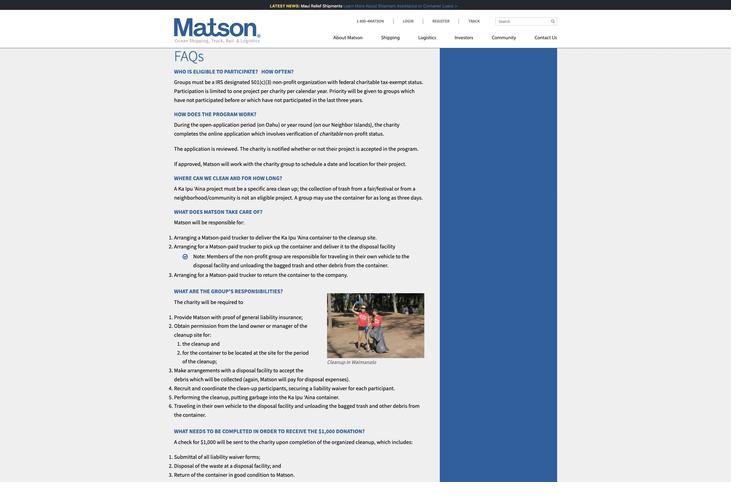 Task type: locate. For each thing, give the bounding box(es) containing it.
container right use
[[343, 194, 365, 201]]

0 vertical spatial application
[[213, 121, 240, 128]]

1 horizontal spatial unloading
[[305, 402, 328, 410]]

groups must be a irs designated 501(c)(3) non-profit organization with federal charitable tax-exempt status. participation is limited to one project per charity per calendar year. priority will be given to groups which have not participated before or which have not participated in the last three years.
[[174, 79, 423, 104]]

project
[[243, 88, 260, 95], [339, 145, 355, 152], [207, 185, 223, 192]]

unloading inside provide matson with proof of general liability insurance; obtain permission from the land owner or manager of the cleanup site for: the cleanup and for the container to be located at the site for the period of the cleanup; make arrangements with a disposal facility to accept the debris which will be collected (again, matson will pay for disposal expenses). recruit and coordinate the clean-up participants, securing a liability waiver for each participant. performing the cleanup, putting garbage into the ka ipu 'aina container. traveling in their own vehicle to the disposal facility and unloading the bagged trash and other debris from the container.
[[305, 402, 328, 410]]

2 horizontal spatial container.
[[365, 262, 389, 269]]

own inside arranging a matson-paid trucker to deliver the ka ipu 'aina container to the cleanup site. arranging for a matson-paid trucker to pick up the container and deliver it to the disposal facility note: members of the non-profit group are responsible for traveling in their own vehicle to the disposal facility and unloading the bagged trash and other debris from the container. arranging for a matson-paid trucker to return the container to the company.
[[367, 253, 377, 260]]

0 horizontal spatial site
[[194, 331, 202, 338]]

ka inside "a ka ipu 'aina project must be a specific area clean up; the collection of trash from a fair/festival or from a neighborhood/community is not an eligible project. a group may use the container for as long as three days."
[[178, 185, 184, 192]]

1 vertical spatial what
[[174, 288, 188, 295]]

charitable down our
[[320, 130, 343, 137]]

into
[[269, 394, 278, 401]]

to inside faqs who is eligible to participate?   how often?
[[216, 68, 223, 75]]

project.
[[389, 160, 407, 167], [276, 194, 293, 201]]

2 vertical spatial ka
[[288, 394, 294, 401]]

trash inside arranging a matson-paid trucker to deliver the ka ipu 'aina container to the cleanup site. arranging for a matson-paid trucker to pick up the container and deliver it to the disposal facility note: members of the non-profit group are responsible for traveling in their own vehicle to the disposal facility and unloading the bagged trash and other debris from the container. arranging for a matson-paid trucker to return the container to the company.
[[292, 262, 304, 269]]

1 horizontal spatial about
[[361, 3, 372, 8]]

matson will be responsible for:
[[174, 219, 245, 226]]

1 horizontal spatial debris
[[329, 262, 343, 269]]

their inside arranging a matson-paid trucker to deliver the ka ipu 'aina container to the cleanup site. arranging for a matson-paid trucker to pick up the container and deliver it to the disposal facility note: members of the non-profit group are responsible for traveling in their own vehicle to the disposal facility and unloading the bagged trash and other debris from the container. arranging for a matson-paid trucker to return the container to the company.
[[355, 253, 366, 260]]

0 horizontal spatial liability
[[211, 453, 228, 461]]

responsibilities?
[[235, 288, 283, 295]]

0 horizontal spatial waiver
[[229, 453, 244, 461]]

1 as from the left
[[374, 194, 379, 201]]

1 vertical spatial period
[[294, 349, 309, 356]]

charity inside during the open-application period (on oahu) or year round (on our neighbor islands), the charity completes the online application which involves verification of
[[384, 121, 400, 128]]

with left proof at left
[[211, 313, 221, 321]]

waimanalo
[[352, 359, 376, 366]]

2 what from the top
[[174, 288, 188, 295]]

of right members at the left bottom of page
[[229, 253, 234, 260]]

group left may
[[299, 194, 313, 201]]

what left the "are"
[[174, 288, 188, 295]]

501(c)(3)
[[251, 79, 272, 86]]

0 vertical spatial three
[[336, 96, 349, 104]]

cleanup down permission
[[191, 340, 210, 347]]

not inside "a ka ipu 'aina project must be a specific area clean up; the collection of trash from a fair/festival or from a neighborhood/community is not an eligible project. a group may use the container for as long as three days."
[[242, 194, 249, 201]]

ka down where
[[178, 185, 184, 192]]

1 vertical spatial profit
[[355, 130, 368, 137]]

trucker down care
[[232, 234, 249, 241]]

0 vertical spatial debris
[[329, 262, 343, 269]]

cleanup, inside provide matson with proof of general liability insurance; obtain permission from the land owner or manager of the cleanup site for: the cleanup and for the container to be located at the site for the period of the cleanup; make arrangements with a disposal facility to accept the debris which will be collected (again, matson will pay for disposal expenses). recruit and coordinate the clean-up participants, securing a liability waiver for each participant. performing the cleanup, putting garbage into the ka ipu 'aina container. traveling in their own vehicle to the disposal facility and unloading the bagged trash and other debris from the container.
[[210, 394, 230, 401]]

0 vertical spatial a
[[174, 185, 177, 192]]

of up use
[[333, 185, 337, 192]]

charity
[[270, 88, 286, 95], [384, 121, 400, 128], [250, 145, 266, 152], [263, 160, 280, 167], [184, 298, 200, 306], [259, 438, 275, 445]]

0 horizontal spatial container.
[[183, 411, 206, 418]]

before
[[225, 96, 240, 104]]

0 vertical spatial must
[[192, 79, 204, 86]]

be up coordinate on the left of page
[[214, 376, 220, 383]]

waiver inside provide matson with proof of general liability insurance; obtain permission from the land owner or manager of the cleanup site for: the cleanup and for the container to be located at the site for the period of the cleanup; make arrangements with a disposal facility to accept the debris which will be collected (again, matson will pay for disposal expenses). recruit and coordinate the clean-up participants, securing a liability waiver for each participant. performing the cleanup, putting garbage into the ka ipu 'aina container. traveling in their own vehicle to the disposal facility and unloading the bagged trash and other debris from the container.
[[332, 385, 347, 392]]

in inside submittal of all liability waiver forms; disposal of the waste at a disposal facility; and return of the container in good condition to matson.
[[229, 471, 233, 478]]

charitable inside groups must be a irs designated 501(c)(3) non-profit organization with federal charitable tax-exempt status. participation is limited to one project per charity per calendar year. priority will be given to groups which have not participated before or which have not participated in the last three years.
[[356, 79, 380, 86]]

profit inside groups must be a irs designated 501(c)(3) non-profit organization with federal charitable tax-exempt status. participation is limited to one project per charity per calendar year. priority will be given to groups which have not participated before or which have not participated in the last three years.
[[283, 79, 296, 86]]

the
[[174, 145, 183, 152], [240, 145, 249, 152], [174, 298, 183, 306]]

at
[[253, 349, 258, 356], [224, 462, 229, 469]]

0 horizontal spatial status.
[[369, 130, 384, 137]]

with inside groups must be a irs designated 501(c)(3) non-profit organization with federal charitable tax-exempt status. participation is limited to one project per charity per calendar year. priority will be given to groups which have not participated before or which have not participated in the last three years.
[[328, 79, 338, 86]]

will left required
[[201, 298, 209, 306]]

bagged
[[274, 262, 291, 269], [338, 402, 355, 410]]

1 have from the left
[[174, 96, 185, 104]]

ka inside arranging a matson-paid trucker to deliver the ka ipu 'aina container to the cleanup site. arranging for a matson-paid trucker to pick up the container and deliver it to the disposal facility note: members of the non-profit group are responsible for traveling in their own vehicle to the disposal facility and unloading the bagged trash and other debris from the container. arranging for a matson-paid trucker to return the container to the company.
[[281, 234, 287, 241]]

debris up recruit
[[174, 376, 189, 383]]

1 horizontal spatial project.
[[389, 160, 407, 167]]

during the open-application period (on oahu) or year round (on our neighbor islands), the charity completes the online application which involves verification of
[[174, 121, 400, 137]]

ka inside provide matson with proof of general liability insurance; obtain permission from the land owner or manager of the cleanup site for: the cleanup and for the container to be located at the site for the period of the cleanup; make arrangements with a disposal facility to accept the debris which will be collected (again, matson will pay for disposal expenses). recruit and coordinate the clean-up participants, securing a liability waiver for each participant. performing the cleanup, putting garbage into the ka ipu 'aina container. traveling in their own vehicle to the disposal facility and unloading the bagged trash and other debris from the container.
[[288, 394, 294, 401]]

'aina inside provide matson with proof of general liability insurance; obtain permission from the land owner or manager of the cleanup site for: the cleanup and for the container to be located at the site for the period of the cleanup; make arrangements with a disposal facility to accept the debris which will be collected (again, matson will pay for disposal expenses). recruit and coordinate the clean-up participants, securing a liability waiver for each participant. performing the cleanup, putting garbage into the ka ipu 'aina container. traveling in their own vehicle to the disposal facility and unloading the bagged trash and other debris from the container.
[[304, 394, 315, 401]]

will inside groups must be a irs designated 501(c)(3) non-profit organization with federal charitable tax-exempt status. participation is limited to one project per charity per calendar year. priority will be given to groups which have not participated before or which have not participated in the last three years.
[[348, 88, 356, 95]]

as left long
[[374, 194, 379, 201]]

0 horizontal spatial unloading
[[240, 262, 264, 269]]

2 arranging from the top
[[174, 243, 197, 250]]

have down participation
[[174, 96, 185, 104]]

have down 501(c)(3) in the top left of the page
[[262, 96, 273, 104]]

verification
[[287, 130, 313, 137]]

the up provide
[[174, 298, 183, 306]]

2 vertical spatial ipu
[[295, 394, 303, 401]]

for left traveling
[[320, 253, 327, 260]]

of inside arranging a matson-paid trucker to deliver the ka ipu 'aina container to the cleanup site. arranging for a matson-paid trucker to pick up the container and deliver it to the disposal facility note: members of the non-profit group are responsible for traveling in their own vehicle to the disposal facility and unloading the bagged trash and other debris from the container. arranging for a matson-paid trucker to return the container to the company.
[[229, 253, 234, 260]]

which left involves
[[251, 130, 265, 137]]

0 horizontal spatial must
[[192, 79, 204, 86]]

0 vertical spatial responsible
[[208, 219, 236, 226]]

search image
[[551, 19, 555, 23]]

0 vertical spatial trash
[[338, 185, 350, 192]]

a for project
[[174, 185, 177, 192]]

which down the exempt
[[401, 88, 415, 95]]

project. inside "a ka ipu 'aina project must be a specific area clean up; the collection of trash from a fair/festival or from a neighborhood/community is not an eligible project. a group may use the container for as long as three days."
[[276, 194, 293, 201]]

is left notified on the top of the page
[[267, 145, 271, 152]]

matson- down "matson will be responsible for:"
[[202, 234, 220, 241]]

what for what does matson take care of?
[[174, 208, 188, 215]]

1 vertical spatial arranging
[[174, 243, 197, 250]]

debris down traveling
[[329, 262, 343, 269]]

contact us link
[[526, 32, 557, 45]]

0 vertical spatial 'aina
[[194, 185, 205, 192]]

or left year
[[281, 121, 286, 128]]

0 horizontal spatial project.
[[276, 194, 293, 201]]

status. inside groups must be a irs designated 501(c)(3) non-profit organization with federal charitable tax-exempt status. participation is limited to one project per charity per calendar year. priority will be given to groups which have not participated before or which have not participated in the last three years.
[[408, 79, 423, 86]]

disposal up good
[[234, 462, 253, 469]]

is
[[205, 88, 209, 95], [211, 145, 215, 152], [267, 145, 271, 152], [356, 145, 360, 152], [237, 194, 240, 201]]

of right proof at left
[[236, 313, 241, 321]]

not left an
[[242, 194, 249, 201]]

logistics link
[[409, 32, 446, 45]]

liability down the expenses).
[[314, 385, 331, 392]]

0 vertical spatial group
[[281, 160, 294, 167]]

0 vertical spatial charitable
[[356, 79, 380, 86]]

(on left our
[[314, 121, 321, 128]]

disposal down "site."
[[359, 243, 379, 250]]

ipu down where
[[185, 185, 193, 192]]

ka
[[178, 185, 184, 192], [281, 234, 287, 241], [288, 394, 294, 401]]

waiver inside submittal of all liability waiver forms; disposal of the waste at a disposal facility; and return of the container in good condition to matson.
[[229, 453, 244, 461]]

shipping
[[381, 36, 400, 40]]

1 vertical spatial own
[[214, 402, 224, 410]]

about matson link
[[333, 32, 372, 45]]

group inside "a ka ipu 'aina project must be a specific area clean up; the collection of trash from a fair/festival or from a neighborhood/community is not an eligible project. a group may use the container for as long as three days."
[[299, 194, 313, 201]]

if approved, matson will work with the charity group to schedule a date and location for their project.
[[174, 160, 407, 167]]

land
[[239, 322, 249, 329]]

pay
[[288, 376, 296, 383]]

0 vertical spatial does
[[187, 111, 201, 118]]

to inside submittal of all liability waiver forms; disposal of the waste at a disposal facility; and return of the container in good condition to matson.
[[271, 471, 275, 478]]

be left sent
[[226, 438, 232, 445]]

the for the charity will be required to
[[174, 298, 183, 306]]

2 vertical spatial a
[[174, 438, 177, 445]]

2 have from the left
[[262, 96, 273, 104]]

0 vertical spatial for:
[[237, 219, 245, 226]]

disposal inside submittal of all liability waiver forms; disposal of the waste at a disposal facility; and return of the container in good condition to matson.
[[234, 462, 253, 469]]

eligible
[[257, 194, 274, 201]]

0 horizontal spatial three
[[336, 96, 349, 104]]

1 vertical spatial for:
[[203, 331, 211, 338]]

1 (on from the left
[[257, 121, 265, 128]]

profit
[[283, 79, 296, 86], [355, 130, 368, 137], [255, 253, 268, 260]]

be
[[205, 79, 211, 86], [357, 88, 363, 95], [237, 185, 243, 192], [202, 219, 207, 226], [211, 298, 216, 306], [228, 349, 234, 356], [214, 376, 220, 383], [226, 438, 232, 445]]

non- inside arranging a matson-paid trucker to deliver the ka ipu 'aina container to the cleanup site. arranging for a matson-paid trucker to pick up the container and deliver it to the disposal facility note: members of the non-profit group are responsible for traveling in their own vehicle to the disposal facility and unloading the bagged trash and other debris from the container. arranging for a matson-paid trucker to return the container to the company.
[[244, 253, 255, 260]]

does for what
[[189, 208, 203, 215]]

for right location
[[369, 160, 376, 167]]

or right whether
[[311, 145, 316, 152]]

trash
[[338, 185, 350, 192], [292, 262, 304, 269], [356, 402, 368, 410]]

deliver left it
[[323, 243, 339, 250]]

will down what does matson take care of?
[[192, 219, 200, 226]]

notified
[[272, 145, 290, 152]]

1 vertical spatial status.
[[369, 130, 384, 137]]

0 vertical spatial arranging
[[174, 234, 197, 241]]

up down "(again,"
[[251, 385, 257, 392]]

site
[[194, 331, 202, 338], [268, 349, 276, 356]]

needs
[[189, 428, 206, 435]]

shipments
[[318, 3, 338, 8]]

liability inside submittal of all liability waiver forms; disposal of the waste at a disposal facility; and return of the container in good condition to matson.
[[211, 453, 228, 461]]

three down priority
[[336, 96, 349, 104]]

the application is reviewed. the charity is notified whether or not their project is accepted in the program.
[[174, 145, 419, 152]]

1 vertical spatial matson-
[[209, 243, 228, 250]]

and inside submittal of all liability waiver forms; disposal of the waste at a disposal facility; and return of the container in good condition to matson.
[[272, 462, 281, 469]]

matson
[[204, 208, 225, 215]]

a left irs
[[212, 79, 215, 86]]

federal
[[339, 79, 355, 86]]

application
[[213, 121, 240, 128], [224, 130, 250, 137], [184, 145, 210, 152]]

waiver down the expenses).
[[332, 385, 347, 392]]

2 vertical spatial liability
[[211, 453, 228, 461]]

organized
[[332, 438, 355, 445]]

a left fair/festival
[[364, 185, 366, 192]]

the up if
[[174, 145, 183, 152]]

1 horizontal spatial status.
[[408, 79, 423, 86]]

project. down program.
[[389, 160, 407, 167]]

a right waste
[[230, 462, 233, 469]]

tax-
[[381, 79, 390, 86]]

cleanup;
[[197, 358, 217, 365]]

project inside groups must be a irs designated 501(c)(3) non-profit organization with federal charitable tax-exempt status. participation is limited to one project per charity per calendar year. priority will be given to groups which have not participated before or which have not participated in the last three years.
[[243, 88, 260, 95]]

three left days.
[[398, 194, 410, 201]]

0 horizontal spatial up
[[251, 385, 257, 392]]

ipu down securing
[[295, 394, 303, 401]]

1 horizontal spatial bagged
[[338, 402, 355, 410]]

0 horizontal spatial vehicle
[[225, 402, 242, 410]]

group left are
[[269, 253, 283, 260]]

1 vertical spatial group
[[299, 194, 313, 201]]

accept
[[279, 367, 295, 374]]

own inside provide matson with proof of general liability insurance; obtain permission from the land owner or manager of the cleanup site for: the cleanup and for the container to be located at the site for the period of the cleanup; make arrangements with a disposal facility to accept the debris which will be collected (again, matson will pay for disposal expenses). recruit and coordinate the clean-up participants, securing a liability waiver for each participant. performing the cleanup, putting garbage into the ka ipu 'aina container. traveling in their own vehicle to the disposal facility and unloading the bagged trash and other debris from the container.
[[214, 402, 224, 410]]

three inside "a ka ipu 'aina project must be a specific area clean up; the collection of trash from a fair/festival or from a neighborhood/community is not an eligible project. a group may use the container for as long as three days."
[[398, 194, 410, 201]]

for: down care
[[237, 219, 245, 226]]

0 vertical spatial cleanup
[[348, 234, 366, 241]]

waiver down sent
[[229, 453, 244, 461]]

does for how
[[187, 111, 201, 118]]

oahu)
[[266, 121, 280, 128]]

which inside during the open-application period (on oahu) or year round (on our neighbor islands), the charity completes the online application which involves verification of
[[251, 130, 265, 137]]

cleanup inside arranging a matson-paid trucker to deliver the ka ipu 'aina container to the cleanup site. arranging for a matson-paid trucker to pick up the container and deliver it to the disposal facility note: members of the non-profit group are responsible for traveling in their own vehicle to the disposal facility and unloading the bagged trash and other debris from the container. arranging for a matson-paid trucker to return the container to the company.
[[348, 234, 366, 241]]

None search field
[[496, 17, 557, 25]]

2 vertical spatial what
[[174, 428, 188, 435]]

2 vertical spatial arranging
[[174, 271, 197, 279]]

bagged inside arranging a matson-paid trucker to deliver the ka ipu 'aina container to the cleanup site. arranging for a matson-paid trucker to pick up the container and deliver it to the disposal facility note: members of the non-profit group are responsible for traveling in their own vehicle to the disposal facility and unloading the bagged trash and other debris from the container. arranging for a matson-paid trucker to return the container to the company.
[[274, 262, 291, 269]]

during
[[174, 121, 190, 128]]

not up schedule
[[318, 145, 325, 152]]

0 vertical spatial bagged
[[274, 262, 291, 269]]

liability
[[260, 313, 278, 321], [314, 385, 331, 392], [211, 453, 228, 461]]

1 per from the left
[[261, 88, 269, 95]]

neighbor
[[331, 121, 353, 128]]

1 participated from the left
[[195, 96, 224, 104]]

0 vertical spatial non-
[[273, 79, 284, 86]]

container inside "a ka ipu 'aina project must be a specific area clean up; the collection of trash from a fair/festival or from a neighborhood/community is not an eligible project. a group may use the container for as long as three days."
[[343, 194, 365, 201]]

for
[[369, 160, 376, 167], [366, 194, 373, 201], [198, 243, 204, 250], [320, 253, 327, 260], [198, 271, 204, 279], [182, 349, 189, 356], [277, 349, 284, 356], [297, 376, 304, 383], [348, 385, 355, 392], [193, 438, 200, 445]]

1 vertical spatial debris
[[174, 376, 189, 383]]

condition
[[247, 471, 269, 478]]

1 horizontal spatial ka
[[281, 234, 287, 241]]

0 vertical spatial about
[[361, 3, 372, 8]]

and
[[339, 160, 348, 167], [313, 243, 322, 250], [230, 262, 239, 269], [305, 262, 314, 269], [211, 340, 220, 347], [192, 385, 201, 392], [295, 402, 304, 410], [369, 402, 378, 410], [272, 462, 281, 469]]

how up "specific"
[[253, 174, 265, 182]]

how
[[174, 111, 186, 118], [253, 174, 265, 182]]

for:
[[237, 219, 245, 226], [203, 331, 211, 338]]

liability up the owner
[[260, 313, 278, 321]]

1 horizontal spatial own
[[367, 253, 377, 260]]

container up traveling
[[310, 234, 332, 241]]

completed
[[222, 428, 252, 435]]

container inside provide matson with proof of general liability insurance; obtain permission from the land owner or manager of the cleanup site for: the cleanup and for the container to be located at the site for the period of the cleanup; make arrangements with a disposal facility to accept the debris which will be collected (again, matson will pay for disposal expenses). recruit and coordinate the clean-up participants, securing a liability waiver for each participant. performing the cleanup, putting garbage into the ka ipu 'aina container. traveling in their own vehicle to the disposal facility and unloading the bagged trash and other debris from the container.
[[199, 349, 221, 356]]

of down insurance; on the bottom left of page
[[294, 322, 299, 329]]

make
[[174, 367, 186, 374]]

for
[[242, 174, 252, 182]]

1 horizontal spatial to
[[216, 68, 223, 75]]

2 as from the left
[[391, 194, 396, 201]]

0 horizontal spatial trash
[[292, 262, 304, 269]]

2 vertical spatial profit
[[255, 253, 268, 260]]

or inside groups must be a irs designated 501(c)(3) non-profit organization with federal charitable tax-exempt status. participation is limited to one project per charity per calendar year. priority will be given to groups which have not participated before or which have not participated in the last three years.
[[241, 96, 246, 104]]

2 horizontal spatial non-
[[344, 130, 355, 137]]

1 horizontal spatial vehicle
[[378, 253, 395, 260]]

0 horizontal spatial $1,000
[[201, 438, 216, 445]]

groups
[[174, 79, 191, 86]]

cleanup in waimanalo
[[327, 359, 376, 366]]

0 vertical spatial ka
[[178, 185, 184, 192]]

we
[[204, 174, 212, 182]]

1 vertical spatial responsible
[[292, 253, 319, 260]]

cleanup,
[[210, 394, 230, 401], [356, 438, 376, 445]]

0 horizontal spatial non-
[[244, 253, 255, 260]]

cleanup, down coordinate on the left of page
[[210, 394, 230, 401]]

are
[[284, 253, 291, 260]]

bagged up donation?
[[338, 402, 355, 410]]

about matson
[[333, 36, 363, 40]]

charity inside groups must be a irs designated 501(c)(3) non-profit organization with federal charitable tax-exempt status. participation is limited to one project per charity per calendar year. priority will be given to groups which have not participated before or which have not participated in the last three years.
[[270, 88, 286, 95]]

1 horizontal spatial profit
[[283, 79, 296, 86]]

open-
[[200, 121, 213, 128]]

0 horizontal spatial deliver
[[256, 234, 272, 241]]

1 what from the top
[[174, 208, 188, 215]]

2 vertical spatial non-
[[244, 253, 255, 260]]

irs
[[216, 79, 223, 86]]

status. right the exempt
[[408, 79, 423, 86]]

unloading up return
[[240, 262, 264, 269]]

0 vertical spatial how
[[174, 111, 186, 118]]

deliver up pick
[[256, 234, 272, 241]]

1 horizontal spatial participated
[[283, 96, 312, 104]]

faqs who is eligible to participate?   how often?
[[174, 47, 294, 75]]

check
[[178, 438, 192, 445]]

three
[[336, 96, 349, 104], [398, 194, 410, 201]]

is left limited
[[205, 88, 209, 95]]

0 horizontal spatial cleanup,
[[210, 394, 230, 401]]

location
[[349, 160, 368, 167]]

1 horizontal spatial $1,000
[[319, 428, 335, 435]]

0 vertical spatial liability
[[260, 313, 278, 321]]

0 vertical spatial ipu
[[185, 185, 193, 192]]

1 horizontal spatial charitable
[[356, 79, 380, 86]]

with up collected
[[221, 367, 231, 374]]

container up cleanup;
[[199, 349, 221, 356]]

1 vertical spatial $1,000
[[201, 438, 216, 445]]

from inside arranging a matson-paid trucker to deliver the ka ipu 'aina container to the cleanup site. arranging for a matson-paid trucker to pick up the container and deliver it to the disposal facility note: members of the non-profit group are responsible for traveling in their own vehicle to the disposal facility and unloading the bagged trash and other debris from the container. arranging for a matson-paid trucker to return the container to the company.
[[344, 262, 356, 269]]

container. inside arranging a matson-paid trucker to deliver the ka ipu 'aina container to the cleanup site. arranging for a matson-paid trucker to pick up the container and deliver it to the disposal facility note: members of the non-profit group are responsible for traveling in their own vehicle to the disposal facility and unloading the bagged trash and other debris from the container. arranging for a matson-paid trucker to return the container to the company.
[[365, 262, 389, 269]]

group
[[281, 160, 294, 167], [299, 194, 313, 201], [269, 253, 283, 260]]

trash inside "a ka ipu 'aina project must be a specific area clean up; the collection of trash from a fair/festival or from a neighborhood/community is not an eligible project. a group may use the container for as long as three days."
[[338, 185, 350, 192]]

the right the "are"
[[200, 288, 210, 295]]

$1,000 down be
[[201, 438, 216, 445]]

what
[[174, 208, 188, 215], [174, 288, 188, 295], [174, 428, 188, 435]]

3 what from the top
[[174, 428, 188, 435]]

unloading inside arranging a matson-paid trucker to deliver the ka ipu 'aina container to the cleanup site. arranging for a matson-paid trucker to pick up the container and deliver it to the disposal facility note: members of the non-profit group are responsible for traveling in their own vehicle to the disposal facility and unloading the bagged trash and other debris from the container. arranging for a matson-paid trucker to return the container to the company.
[[240, 262, 264, 269]]

per down 501(c)(3) in the top left of the page
[[261, 88, 269, 95]]

0 vertical spatial status.
[[408, 79, 423, 86]]

return
[[174, 471, 190, 478]]

investors
[[455, 36, 473, 40]]

as right long
[[391, 194, 396, 201]]

0 vertical spatial paid
[[220, 234, 231, 241]]

eskaran
[[242, 28, 260, 35]]

application up approved,
[[184, 145, 210, 152]]

container
[[343, 194, 365, 201], [310, 234, 332, 241], [290, 243, 312, 250], [288, 271, 310, 279], [199, 349, 221, 356], [205, 471, 228, 478]]

a up days.
[[413, 185, 416, 192]]

at right located
[[253, 349, 258, 356]]

be inside "a ka ipu 'aina project must be a specific area clean up; the collection of trash from a fair/festival or from a neighborhood/community is not an eligible project. a group may use the container for as long as three days."
[[237, 185, 243, 192]]

1 horizontal spatial must
[[224, 185, 236, 192]]

1 arranging from the top
[[174, 234, 197, 241]]

container. down "site."
[[365, 262, 389, 269]]

1 vertical spatial about
[[333, 36, 346, 40]]

profit down islands),
[[355, 130, 368, 137]]

matson- up group's in the left of the page
[[209, 271, 228, 279]]

up
[[274, 243, 280, 250], [251, 385, 257, 392]]

status.
[[408, 79, 423, 86], [369, 130, 384, 137]]

2 horizontal spatial trash
[[356, 402, 368, 410]]

community link
[[483, 32, 526, 45]]

871-7351
[[291, 1, 312, 8]]

is left an
[[237, 194, 240, 201]]

1 horizontal spatial period
[[294, 349, 309, 356]]

ipu inside provide matson with proof of general liability insurance; obtain permission from the land owner or manager of the cleanup site for: the cleanup and for the container to be located at the site for the period of the cleanup; make arrangements with a disposal facility to accept the debris which will be collected (again, matson will pay for disposal expenses). recruit and coordinate the clean-up participants, securing a liability waiver for each participant. performing the cleanup, putting garbage into the ka ipu 'aina container. traveling in their own vehicle to the disposal facility and unloading the bagged trash and other debris from the container.
[[295, 394, 303, 401]]

arranging
[[174, 234, 197, 241], [174, 243, 197, 250], [174, 271, 197, 279]]

how does the program work?
[[174, 111, 257, 118]]

2 horizontal spatial to
[[278, 428, 285, 435]]

$1,000 up organized
[[319, 428, 335, 435]]

1 horizontal spatial trash
[[338, 185, 350, 192]]

1 horizontal spatial project
[[243, 88, 260, 95]]

with up priority
[[328, 79, 338, 86]]

ipu up are
[[289, 234, 296, 241]]

0 vertical spatial trucker
[[232, 234, 249, 241]]

unloading down securing
[[305, 402, 328, 410]]

1 horizontal spatial how
[[253, 174, 265, 182]]

news:
[[282, 3, 295, 8]]

their down coordinate on the left of page
[[202, 402, 213, 410]]

1 horizontal spatial other
[[379, 402, 392, 410]]

up right pick
[[274, 243, 280, 250]]

limited
[[210, 88, 226, 95]]

hawaii
[[174, 28, 190, 35]]

group's
[[211, 288, 234, 295]]

long?
[[266, 174, 282, 182]]

matson- up members at the left bottom of page
[[209, 243, 228, 250]]

4matson
[[367, 19, 384, 24]]

clean
[[213, 174, 229, 182]]

1 horizontal spatial up
[[274, 243, 280, 250]]

cleanup, down donation?
[[356, 438, 376, 445]]

2 vertical spatial project
[[207, 185, 223, 192]]

0 vertical spatial deliver
[[256, 234, 272, 241]]

1 horizontal spatial deliver
[[323, 243, 339, 250]]

the for the application is reviewed. the charity is notified whether or not their project is accepted in the program.
[[174, 145, 183, 152]]

period
[[241, 121, 256, 128], [294, 349, 309, 356]]



Task type: describe. For each thing, give the bounding box(es) containing it.
of right completion
[[317, 438, 322, 445]]

insurance;
[[279, 313, 303, 321]]

located
[[235, 349, 252, 356]]

which up 'work?'
[[247, 96, 261, 104]]

other inside provide matson with proof of general liability insurance; obtain permission from the land owner or manager of the cleanup site for: the cleanup and for the container to be located at the site for the period of the cleanup; make arrangements with a disposal facility to accept the debris which will be collected (again, matson will pay for disposal expenses). recruit and coordinate the clean-up participants, securing a liability waiver for each participant. performing the cleanup, putting garbage into the ka ipu 'aina container. traveling in their own vehicle to the disposal facility and unloading the bagged trash and other debris from the container.
[[379, 402, 392, 410]]

of left "all"
[[198, 453, 203, 461]]

forms;
[[245, 453, 260, 461]]

1 vertical spatial paid
[[228, 243, 238, 250]]

obtain
[[174, 322, 190, 329]]

0 horizontal spatial charitable
[[320, 130, 343, 137]]

priority
[[329, 88, 347, 95]]

shipping link
[[372, 32, 409, 45]]

contact
[[535, 36, 551, 40]]

relief
[[306, 3, 317, 8]]

0 horizontal spatial to
[[207, 428, 214, 435]]

1 vertical spatial non-
[[344, 130, 355, 137]]

schedule
[[302, 160, 322, 167]]

for left each on the bottom of page
[[348, 385, 355, 392]]

is left accepted
[[356, 145, 360, 152]]

arrangements
[[187, 367, 220, 374]]

login link
[[393, 19, 423, 24]]

for up note: at the left of the page
[[198, 243, 204, 250]]

reviewed.
[[216, 145, 239, 152]]

date
[[328, 160, 338, 167]]

ono
[[245, 15, 255, 22]]

(again,
[[243, 376, 259, 383]]

charity left notified on the top of the page
[[250, 145, 266, 152]]

container
[[419, 3, 437, 8]]

will left 'work'
[[221, 160, 229, 167]]

be up years.
[[357, 88, 363, 95]]

where
[[174, 174, 192, 182]]

recruit
[[174, 385, 191, 392]]

charity down order on the bottom of the page
[[259, 438, 275, 445]]

work
[[230, 160, 242, 167]]

up inside arranging a matson-paid trucker to deliver the ka ipu 'aina container to the cleanup site. arranging for a matson-paid trucker to pick up the container and deliver it to the disposal facility note: members of the non-profit group are responsible for traveling in their own vehicle to the disposal facility and unloading the bagged trash and other debris from the container. arranging for a matson-paid trucker to return the container to the company.
[[274, 243, 280, 250]]

2 vertical spatial trucker
[[239, 271, 256, 279]]

ipu inside arranging a matson-paid trucker to deliver the ka ipu 'aina container to the cleanup site. arranging for a matson-paid trucker to pick up the container and deliver it to the disposal facility note: members of the non-profit group are responsible for traveling in their own vehicle to the disposal facility and unloading the bagged trash and other debris from the container. arranging for a matson-paid trucker to return the container to the company.
[[289, 234, 296, 241]]

not up "oahu)"
[[274, 96, 282, 104]]

last
[[327, 96, 335, 104]]

participation
[[174, 88, 204, 95]]

the right reviewed.
[[240, 145, 249, 152]]

container inside submittal of all liability waiver forms; disposal of the waste at a disposal facility; and return of the container in good condition to matson.
[[205, 471, 228, 478]]

clean-
[[237, 385, 251, 392]]

latest news: maui relief shipments learn more about shipment assistance or container loans >
[[265, 3, 453, 8]]

what needs to be completed in order to receive the $1,000 donation?
[[174, 428, 365, 435]]

collection
[[309, 185, 332, 192]]

2 per from the left
[[287, 88, 295, 95]]

blue matson logo with ocean, shipping, truck, rail and logistics written beneath it. image
[[174, 18, 261, 44]]

with right 'work'
[[243, 160, 254, 167]]

in inside arranging a matson-paid trucker to deliver the ka ipu 'aina container to the cleanup site. arranging for a matson-paid trucker to pick up the container and deliver it to the disposal facility note: members of the non-profit group are responsible for traveling in their own vehicle to the disposal facility and unloading the bagged trash and other debris from the container. arranging for a matson-paid trucker to return the container to the company.
[[350, 253, 354, 260]]

2 vertical spatial container.
[[183, 411, 206, 418]]

the inside groups must be a irs designated 501(c)(3) non-profit organization with federal charitable tax-exempt status. participation is limited to one project per charity per calendar year. priority will be given to groups which have not participated before or which have not participated in the last three years.
[[318, 96, 326, 104]]

container down are
[[288, 271, 310, 279]]

is inside groups must be a irs designated 501(c)(3) non-profit organization with federal charitable tax-exempt status. participation is limited to one project per charity per calendar year. priority will be given to groups which have not participated before or which have not participated in the last three years.
[[205, 88, 209, 95]]

will down arrangements
[[205, 376, 213, 383]]

1 vertical spatial application
[[224, 130, 250, 137]]

given
[[364, 88, 377, 95]]

charity down the "are"
[[184, 298, 200, 306]]

meskaran@matson.com
[[331, 28, 387, 35]]

be down eligible
[[205, 79, 211, 86]]

the for group's
[[200, 288, 210, 295]]

a ka ipu 'aina project must be a specific area clean up; the collection of trash from a fair/festival or from a neighborhood/community is not an eligible project. a group may use the container for as long as three days.
[[174, 185, 423, 201]]

program.
[[397, 145, 419, 152]]

for up accept
[[277, 349, 284, 356]]

online
[[208, 130, 223, 137]]

be down matson
[[202, 219, 207, 226]]

be down group's in the left of the page
[[211, 298, 216, 306]]

participants,
[[258, 385, 288, 392]]

or inside provide matson with proof of general liability insurance; obtain permission from the land owner or manager of the cleanup site for: the cleanup and for the container to be located at the site for the period of the cleanup; make arrangements with a disposal facility to accept the debris which will be collected (again, matson will pay for disposal expenses). recruit and coordinate the clean-up participants, securing a liability waiver for each participant. performing the cleanup, putting garbage into the ka ipu 'aina container. traveling in their own vehicle to the disposal facility and unloading the bagged trash and other debris from the container.
[[266, 322, 271, 329]]

disposal down into
[[258, 402, 277, 410]]

at inside provide matson with proof of general liability insurance; obtain permission from the land owner or manager of the cleanup site for: the cleanup and for the container to be located at the site for the period of the cleanup; make arrangements with a disposal facility to accept the debris which will be collected (again, matson will pay for disposal expenses). recruit and coordinate the clean-up participants, securing a liability waiver for each participant. performing the cleanup, putting garbage into the ka ipu 'aina container. traveling in their own vehicle to the disposal facility and unloading the bagged trash and other debris from the container.
[[253, 349, 258, 356]]

in inside groups must be a irs designated 501(c)(3) non-profit organization with federal charitable tax-exempt status. participation is limited to one project per charity per calendar year. priority will be given to groups which have not participated before or which have not participated in the last three years.
[[313, 96, 317, 104]]

designated
[[224, 79, 250, 86]]

submittal of all liability waiver forms; disposal of the waste at a disposal facility; and return of the container in good condition to matson.
[[174, 453, 295, 478]]

more
[[351, 3, 360, 8]]

2 participated from the left
[[283, 96, 312, 104]]

non- inside groups must be a irs designated 501(c)(3) non-profit organization with federal charitable tax-exempt status. participation is limited to one project per charity per calendar year. priority will be given to groups which have not participated before or which have not participated in the last three years.
[[273, 79, 284, 86]]

return
[[263, 271, 278, 279]]

period inside during the open-application period (on oahu) or year round (on our neighbor islands), the charity completes the online application which involves verification of
[[241, 121, 256, 128]]

1 vertical spatial how
[[253, 174, 265, 182]]

must inside "a ka ipu 'aina project must be a specific area clean up; the collection of trash from a fair/festival or from a neighborhood/community is not an eligible project. a group may use the container for as long as three days."
[[224, 185, 236, 192]]

container up are
[[290, 243, 312, 250]]

for inside "a ka ipu 'aina project must be a specific area clean up; the collection of trash from a fair/festival or from a neighborhood/community is not an eligible project. a group may use the container for as long as three days."
[[366, 194, 373, 201]]

their down accepted
[[377, 160, 388, 167]]

and
[[230, 174, 241, 182]]

a inside groups must be a irs designated 501(c)(3) non-profit organization with federal charitable tax-exempt status. participation is limited to one project per charity per calendar year. priority will be given to groups which have not participated before or which have not participated in the last three years.
[[212, 79, 215, 86]]

a left date on the left
[[324, 160, 326, 167]]

0 vertical spatial project.
[[389, 160, 407, 167]]

good
[[234, 471, 246, 478]]

2 horizontal spatial debris
[[393, 402, 408, 410]]

for up make
[[182, 349, 189, 356]]

if
[[174, 160, 177, 167]]

of right disposal
[[195, 462, 200, 469]]

1 vertical spatial cleanup,
[[356, 438, 376, 445]]

in inside provide matson with proof of general liability insurance; obtain permission from the land owner or manager of the cleanup site for: the cleanup and for the container to be located at the site for the period of the cleanup; make arrangements with a disposal facility to accept the debris which will be collected (again, matson will pay for disposal expenses). recruit and coordinate the clean-up participants, securing a liability waiver for each participant. performing the cleanup, putting garbage into the ka ipu 'aina container. traveling in their own vehicle to the disposal facility and unloading the bagged trash and other debris from the container.
[[197, 402, 201, 410]]

islands),
[[354, 121, 374, 128]]

of inside "a ka ipu 'aina project must be a specific area clean up; the collection of trash from a fair/festival or from a neighborhood/community is not an eligible project. a group may use the container for as long as three days."
[[333, 185, 337, 192]]

0 vertical spatial site
[[194, 331, 202, 338]]

which left includes: at the bottom right of the page
[[377, 438, 391, 445]]

bagged inside provide matson with proof of general liability insurance; obtain permission from the land owner or manager of the cleanup site for: the cleanup and for the container to be located at the site for the period of the cleanup; make arrangements with a disposal facility to accept the debris which will be collected (again, matson will pay for disposal expenses). recruit and coordinate the clean-up participants, securing a liability waiver for each participant. performing the cleanup, putting garbage into the ka ipu 'aina container. traveling in their own vehicle to the disposal facility and unloading the bagged trash and other debris from the container.
[[338, 402, 355, 410]]

performing
[[174, 394, 200, 401]]

3 arranging from the top
[[174, 271, 197, 279]]

what for what are the group's responsibilities?
[[174, 288, 188, 295]]

mona
[[228, 28, 241, 35]]

2 horizontal spatial profit
[[355, 130, 368, 137]]

must inside groups must be a irs designated 501(c)(3) non-profit organization with federal charitable tax-exempt status. participation is limited to one project per charity per calendar year. priority will be given to groups which have not participated before or which have not participated in the last three years.
[[192, 79, 204, 86]]

assistance
[[392, 3, 413, 8]]

1 vertical spatial deliver
[[323, 243, 339, 250]]

logistics
[[419, 36, 436, 40]]

bfernandez@matson.com
[[331, 1, 391, 8]]

0 horizontal spatial debris
[[174, 376, 189, 383]]

what for what needs to be completed in order to receive the $1,000 donation?
[[174, 428, 188, 435]]

a down 'for'
[[244, 185, 247, 192]]

trash inside provide matson with proof of general liability insurance; obtain permission from the land owner or manager of the cleanup site for: the cleanup and for the container to be located at the site for the period of the cleanup; make arrangements with a disposal facility to accept the debris which will be collected (again, matson will pay for disposal expenses). recruit and coordinate the clean-up participants, securing a liability waiver for each participant. performing the cleanup, putting garbage into the ka ipu 'aina container. traveling in their own vehicle to the disposal facility and unloading the bagged trash and other debris from the container.
[[356, 402, 368, 410]]

group inside arranging a matson-paid trucker to deliver the ka ipu 'aina container to the cleanup site. arranging for a matson-paid trucker to pick up the container and deliver it to the disposal facility note: members of the non-profit group are responsible for traveling in their own vehicle to the disposal facility and unloading the bagged trash and other debris from the container. arranging for a matson-paid trucker to return the container to the company.
[[269, 253, 283, 260]]

coordinate
[[202, 385, 227, 392]]

required
[[218, 298, 237, 306]]

'aina inside arranging a matson-paid trucker to deliver the ka ipu 'aina container to the cleanup site. arranging for a matson-paid trucker to pick up the container and deliver it to the disposal facility note: members of the non-profit group are responsible for traveling in their own vehicle to the disposal facility and unloading the bagged trash and other debris from the container. arranging for a matson-paid trucker to return the container to the company.
[[297, 234, 309, 241]]

collected
[[221, 376, 242, 383]]

register
[[433, 19, 450, 24]]

disposal down note: at the left of the page
[[193, 262, 213, 269]]

loans
[[438, 3, 449, 8]]

responsible inside arranging a matson-paid trucker to deliver the ka ipu 'aina container to the cleanup site. arranging for a matson-paid trucker to pick up the container and deliver it to the disposal facility note: members of the non-profit group are responsible for traveling in their own vehicle to the disposal facility and unloading the bagged trash and other debris from the container. arranging for a matson-paid trucker to return the container to the company.
[[292, 253, 319, 260]]

the charity will be required to
[[174, 298, 243, 306]]

is inside "a ka ipu 'aina project must be a specific area clean up; the collection of trash from a fair/festival or from a neighborhood/community is not an eligible project. a group may use the container for as long as three days."
[[237, 194, 240, 201]]

take
[[226, 208, 238, 215]]

matson.
[[276, 471, 295, 478]]

for up the "are"
[[198, 271, 204, 279]]

or inside "a ka ipu 'aina project must be a specific area clean up; the collection of trash from a fair/festival or from a neighborhood/community is not an eligible project. a group may use the container for as long as three days."
[[395, 185, 400, 192]]

their up date on the left
[[326, 145, 337, 152]]

1 horizontal spatial container.
[[316, 394, 340, 401]]

a up collected
[[232, 367, 235, 374]]

1 vertical spatial trucker
[[239, 243, 256, 250]]

project inside "a ka ipu 'aina project must be a specific area clean up; the collection of trash from a fair/festival or from a neighborhood/community is not an eligible project. a group may use the container for as long as three days."
[[207, 185, 223, 192]]

2 vertical spatial the
[[308, 428, 318, 435]]

use
[[325, 194, 333, 201]]

the for program
[[202, 111, 212, 118]]

0 horizontal spatial how
[[174, 111, 186, 118]]

2 vertical spatial cleanup
[[191, 340, 210, 347]]

eligible
[[193, 68, 215, 75]]

1 vertical spatial a
[[295, 194, 298, 201]]

2 horizontal spatial project
[[339, 145, 355, 152]]

ipu inside "a ka ipu 'aina project must be a specific area clean up; the collection of trash from a fair/festival or from a neighborhood/community is not an eligible project. a group may use the container for as long as three days."
[[185, 185, 193, 192]]

of right return in the left bottom of the page
[[191, 471, 196, 478]]

expenses).
[[325, 376, 350, 383]]

2 vertical spatial matson-
[[209, 271, 228, 279]]

871-
[[291, 1, 301, 8]]

us
[[552, 36, 557, 40]]

1 horizontal spatial liability
[[260, 313, 278, 321]]

2 vertical spatial paid
[[228, 271, 238, 279]]

bfernandez@matson.com link
[[331, 1, 391, 8]]

participant.
[[368, 385, 395, 392]]

vehicle inside arranging a matson-paid trucker to deliver the ka ipu 'aina container to the cleanup site. arranging for a matson-paid trucker to pick up the container and deliver it to the disposal facility note: members of the non-profit group are responsible for traveling in their own vehicle to the disposal facility and unloading the bagged trash and other debris from the container. arranging for a matson-paid trucker to return the container to the company.
[[378, 253, 395, 260]]

groups
[[384, 88, 400, 95]]

disposal up "(again,"
[[236, 367, 256, 374]]

of up make
[[182, 358, 187, 365]]

manager
[[272, 322, 293, 329]]

area
[[267, 185, 277, 192]]

a down note: at the left of the page
[[205, 271, 208, 279]]

approved,
[[178, 160, 202, 167]]

or inside during the open-application period (on oahu) or year round (on our neighbor islands), the charity completes the online application which involves verification of
[[281, 121, 286, 128]]

1 vertical spatial liability
[[314, 385, 331, 392]]

not down participation
[[186, 96, 194, 104]]

debris inside arranging a matson-paid trucker to deliver the ka ipu 'aina container to the cleanup site. arranging for a matson-paid trucker to pick up the container and deliver it to the disposal facility note: members of the non-profit group are responsible for traveling in their own vehicle to the disposal facility and unloading the bagged trash and other debris from the container. arranging for a matson-paid trucker to return the container to the company.
[[329, 262, 343, 269]]

what does matson take care of?
[[174, 208, 263, 215]]

1 vertical spatial site
[[268, 349, 276, 356]]

be left located
[[228, 349, 234, 356]]

disposal up securing
[[305, 376, 324, 383]]

what are the group's responsibilities?
[[174, 288, 283, 295]]

a for will
[[174, 438, 177, 445]]

faqs
[[174, 47, 204, 65]]

for down 'needs'
[[193, 438, 200, 445]]

involves
[[266, 130, 285, 137]]

period inside provide matson with proof of general liability insurance; obtain permission from the land owner or manager of the cleanup site for: the cleanup and for the container to be located at the site for the period of the cleanup; make arrangements with a disposal facility to accept the debris which will be collected (again, matson will pay for disposal expenses). recruit and coordinate the clean-up participants, securing a liability waiver for each participant. performing the cleanup, putting garbage into the ka ipu 'aina container. traveling in their own vehicle to the disposal facility and unloading the bagged trash and other debris from the container.
[[294, 349, 309, 356]]

profit inside arranging a matson-paid trucker to deliver the ka ipu 'aina container to the cleanup site. arranging for a matson-paid trucker to pick up the container and deliver it to the disposal facility note: members of the non-profit group are responsible for traveling in their own vehicle to the disposal facility and unloading the bagged trash and other debris from the container. arranging for a matson-paid trucker to return the container to the company.
[[255, 253, 268, 260]]

a down "matson will be responsible for:"
[[198, 234, 201, 241]]

long
[[380, 194, 390, 201]]

completes
[[174, 130, 198, 137]]

0 vertical spatial $1,000
[[319, 428, 335, 435]]

one
[[233, 88, 242, 95]]

accepted
[[361, 145, 382, 152]]

who
[[174, 68, 186, 75]]

their inside provide matson with proof of general liability insurance; obtain permission from the land owner or manager of the cleanup site for: the cleanup and for the container to be located at the site for the period of the cleanup; make arrangements with a disposal facility to accept the debris which will be collected (again, matson will pay for disposal expenses). recruit and coordinate the clean-up participants, securing a liability waiver for each participant. performing the cleanup, putting garbage into the ka ipu 'aina container. traveling in their own vehicle to the disposal facility and unloading the bagged trash and other debris from the container.
[[202, 402, 213, 410]]

vehicle inside provide matson with proof of general liability insurance; obtain permission from the land owner or manager of the cleanup site for: the cleanup and for the container to be located at the site for the period of the cleanup; make arrangements with a disposal facility to accept the debris which will be collected (again, matson will pay for disposal expenses). recruit and coordinate the clean-up participants, securing a liability waiver for each participant. performing the cleanup, putting garbage into the ka ipu 'aina container. traveling in their own vehicle to the disposal facility and unloading the bagged trash and other debris from the container.
[[225, 402, 242, 410]]

year
[[287, 121, 297, 128]]

charity up "long?"
[[263, 160, 280, 167]]

about inside top menu navigation
[[333, 36, 346, 40]]

or left container
[[414, 3, 418, 8]]

be
[[215, 428, 221, 435]]

other inside arranging a matson-paid trucker to deliver the ka ipu 'aina container to the cleanup site. arranging for a matson-paid trucker to pick up the container and deliver it to the disposal facility note: members of the non-profit group are responsible for traveling in their own vehicle to the disposal facility and unloading the bagged trash and other debris from the container. arranging for a matson-paid trucker to return the container to the company.
[[315, 262, 328, 269]]

fair/festival
[[368, 185, 393, 192]]

securing
[[289, 385, 309, 392]]

a up note: at the left of the page
[[205, 243, 208, 250]]

for right pay at the bottom left of page
[[297, 376, 304, 383]]

members
[[207, 253, 228, 260]]

matson inside top menu navigation
[[347, 36, 363, 40]]

0 vertical spatial matson-
[[202, 234, 220, 241]]

learn
[[339, 3, 349, 8]]

is left reviewed.
[[211, 145, 215, 152]]

organization
[[297, 79, 327, 86]]

will down be
[[217, 438, 225, 445]]

top menu navigation
[[333, 32, 557, 45]]

of inside during the open-application period (on oahu) or year round (on our neighbor islands), the charity completes the online application which involves verification of
[[314, 130, 318, 137]]

note:
[[193, 253, 206, 260]]

a right securing
[[310, 385, 312, 392]]

track link
[[459, 19, 480, 24]]

1 vertical spatial cleanup
[[174, 331, 193, 338]]

a check for $1,000 will be sent to the charity upon completion of the organized cleanup, which includes:
[[174, 438, 413, 445]]

which inside provide matson with proof of general liability insurance; obtain permission from the land owner or manager of the cleanup site for: the cleanup and for the container to be located at the site for the period of the cleanup; make arrangements with a disposal facility to accept the debris which will be collected (again, matson will pay for disposal expenses). recruit and coordinate the clean-up participants, securing a liability waiver for each participant. performing the cleanup, putting garbage into the ka ipu 'aina container. traveling in their own vehicle to the disposal facility and unloading the bagged trash and other debris from the container.
[[190, 376, 204, 383]]

traveling
[[174, 402, 195, 410]]

up inside provide matson with proof of general liability insurance; obtain permission from the land owner or manager of the cleanup site for: the cleanup and for the container to be located at the site for the period of the cleanup; make arrangements with a disposal facility to accept the debris which will be collected (again, matson will pay for disposal expenses). recruit and coordinate the clean-up participants, securing a liability waiver for each participant. performing the cleanup, putting garbage into the ka ipu 'aina container. traveling in their own vehicle to the disposal facility and unloading the bagged trash and other debris from the container.
[[251, 385, 257, 392]]

800-
[[360, 19, 367, 24]]

of?
[[253, 208, 263, 215]]

'aina inside "a ka ipu 'aina project must be a specific area clean up; the collection of trash from a fair/festival or from a neighborhood/community is not an eligible project. a group may use the container for as long as three days."
[[194, 185, 205, 192]]

three inside groups must be a irs designated 501(c)(3) non-profit organization with federal charitable tax-exempt status. participation is limited to one project per charity per calendar year. priority will be given to groups which have not participated before or which have not participated in the last three years.
[[336, 96, 349, 104]]

for: inside provide matson with proof of general liability insurance; obtain permission from the land owner or manager of the cleanup site for: the cleanup and for the container to be located at the site for the period of the cleanup; make arrangements with a disposal facility to accept the debris which will be collected (again, matson will pay for disposal expenses). recruit and coordinate the clean-up participants, securing a liability waiver for each participant. performing the cleanup, putting garbage into the ka ipu 'aina container. traveling in their own vehicle to the disposal facility and unloading the bagged trash and other debris from the container.
[[203, 331, 211, 338]]

upon
[[276, 438, 288, 445]]

Search search field
[[496, 17, 557, 25]]

will left pay at the bottom left of page
[[278, 376, 287, 383]]

2 (on from the left
[[314, 121, 321, 128]]

includes:
[[392, 438, 413, 445]]

2 vertical spatial application
[[184, 145, 210, 152]]

a inside submittal of all liability waiver forms; disposal of the waste at a disposal facility; and return of the container in good condition to matson.
[[230, 462, 233, 469]]

at inside submittal of all liability waiver forms; disposal of the waste at a disposal facility; and return of the container in good condition to matson.
[[224, 462, 229, 469]]

whether
[[291, 145, 310, 152]]

shipment
[[374, 3, 391, 8]]



Task type: vqa. For each thing, say whether or not it's contained in the screenshot.
LTL within the When your LTL consignment meets Matson Logistics' Integrated Freight Management, good things happen
no



